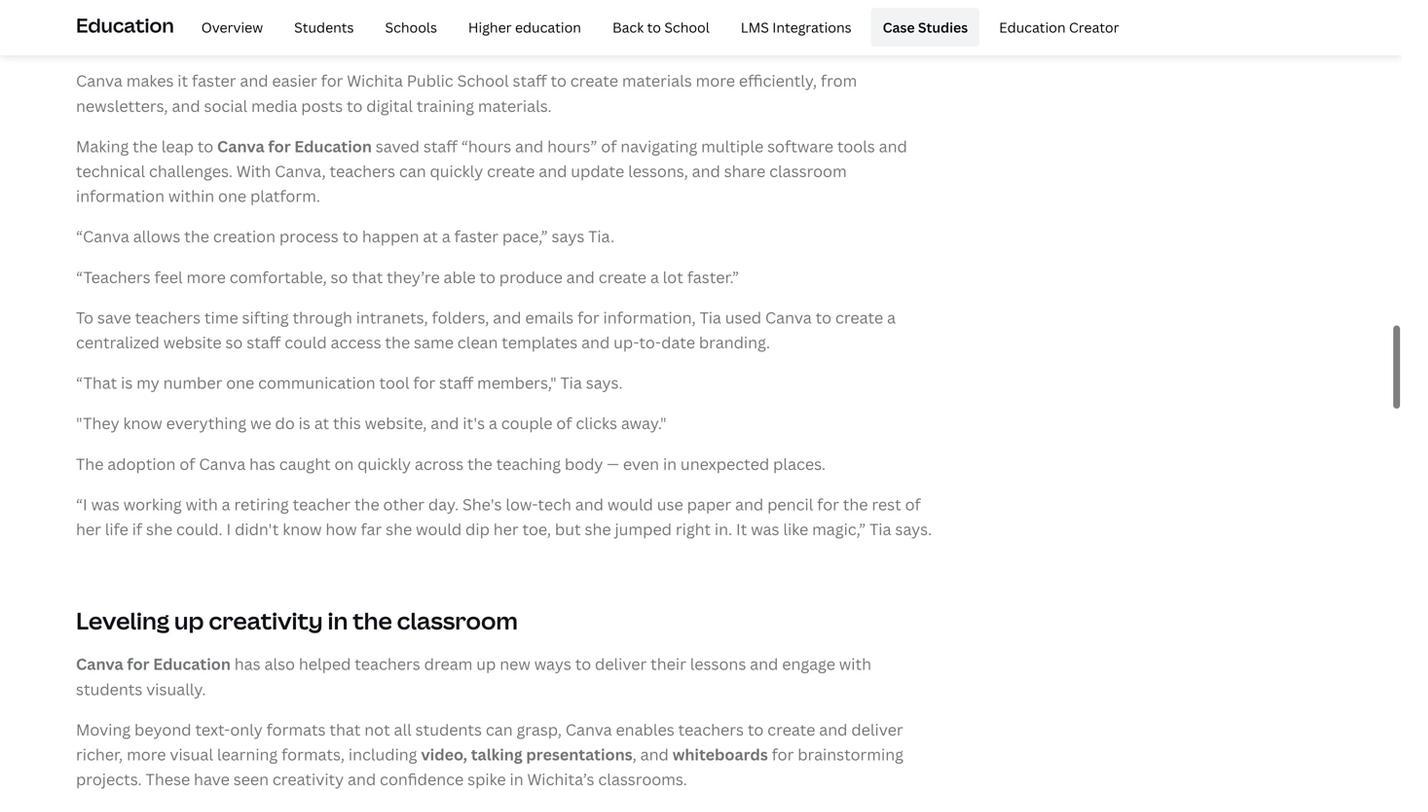 Task type: locate. For each thing, give the bounding box(es) containing it.
1 horizontal spatial so
[[331, 267, 348, 288]]

canva inside moving beyond text-only formats that not all students can grasp, canva enables teachers to create and deliver richer, more visual learning formats, including
[[565, 720, 612, 740]]

education inside "link"
[[999, 18, 1066, 36]]

has left also
[[234, 654, 261, 675]]

teachers down saved
[[330, 161, 395, 182]]

more inside the canva makes it faster and easier for wichita public school staff to create materials more efficiently, from newsletters, and social media posts to digital training materials.
[[696, 70, 735, 91]]

that for they're
[[352, 267, 383, 288]]

0 horizontal spatial know
[[123, 413, 162, 434]]

1 vertical spatial tia
[[560, 373, 582, 393]]

and left engage
[[750, 654, 778, 675]]

1 vertical spatial so
[[225, 332, 243, 353]]

in right the even
[[663, 454, 677, 474]]

this
[[333, 413, 361, 434]]

that for not
[[330, 720, 361, 740]]

of right rest at the bottom right of page
[[905, 494, 921, 515]]

posts
[[301, 95, 343, 116]]

0 vertical spatial tia
[[700, 307, 721, 328]]

2 her from the left
[[493, 519, 519, 540]]

can up talking
[[486, 720, 513, 740]]

was right it
[[751, 519, 779, 540]]

staff inside to save teachers time sifting through intranets, folders, and emails for information, tia used canva to create a centralized website so staff could access the same clean templates and up-to-date branding.
[[247, 332, 281, 353]]

1 horizontal spatial quickly
[[430, 161, 483, 182]]

tia down rest at the bottom right of page
[[870, 519, 891, 540]]

1 vertical spatial was
[[751, 519, 779, 540]]

her
[[76, 519, 101, 540], [493, 519, 519, 540]]

has up retiring
[[249, 454, 275, 474]]

1 vertical spatial school
[[457, 70, 509, 91]]

in inside the for brainstorming projects. these have seen creativity and confidence spike in wichita's classrooms.
[[510, 769, 524, 790]]

1 vertical spatial faster
[[454, 226, 499, 247]]

also
[[264, 654, 295, 675]]

2 vertical spatial more
[[127, 744, 166, 765]]

0 vertical spatial deliver
[[595, 654, 647, 675]]

and down "multiple"
[[692, 161, 720, 182]]

can inside moving beyond text-only formats that not all students can grasp, canva enables teachers to create and deliver richer, more visual learning formats, including
[[486, 720, 513, 740]]

she right if
[[146, 519, 172, 540]]

the right allows
[[184, 226, 209, 247]]

1 horizontal spatial at
[[423, 226, 438, 247]]

2 horizontal spatial more
[[696, 70, 735, 91]]

in up helped
[[328, 605, 348, 637]]

0 horizontal spatial up
[[174, 605, 204, 637]]

0 horizontal spatial classroom
[[397, 605, 518, 637]]

to right the used
[[816, 307, 832, 328]]

creator
[[1069, 18, 1119, 36]]

know up adoption
[[123, 413, 162, 434]]

1 vertical spatial know
[[283, 519, 322, 540]]

faster up social
[[192, 70, 236, 91]]

for inside the for brainstorming projects. these have seen creativity and confidence spike in wichita's classrooms.
[[772, 744, 794, 765]]

1 horizontal spatial can
[[486, 720, 513, 740]]

teachers up whiteboards
[[678, 720, 744, 740]]

"i was working with a retiring teacher the other day. she's low-tech and would use paper and pencil for the rest of her life if she could. i didn't know how far she would dip her toe, but she jumped right in. it was like magic," tia says.
[[76, 494, 932, 540]]

for right whiteboards
[[772, 744, 794, 765]]

students up video,
[[415, 720, 482, 740]]

emails
[[525, 307, 574, 328]]

one up we
[[226, 373, 254, 393]]

1 vertical spatial creativity
[[273, 769, 344, 790]]

1 vertical spatial in
[[328, 605, 348, 637]]

up
[[174, 605, 204, 637], [476, 654, 496, 675]]

up up the "canva for education"
[[174, 605, 204, 637]]

with right engage
[[839, 654, 871, 675]]

with up could.
[[186, 494, 218, 515]]

know inside "i was working with a retiring teacher the other day. she's low-tech and would use paper and pencil for the rest of her life if she could. i didn't know how far she would dip her toe, but she jumped right in. it was like magic," tia says.
[[283, 519, 322, 540]]

1 horizontal spatial in
[[510, 769, 524, 790]]

engage
[[782, 654, 835, 675]]

staff down sifting
[[247, 332, 281, 353]]

with
[[236, 161, 271, 182]]

tia left the used
[[700, 307, 721, 328]]

time up website
[[204, 307, 238, 328]]

0 vertical spatial so
[[331, 267, 348, 288]]

1 horizontal spatial up
[[476, 654, 496, 675]]

1 horizontal spatial students
[[415, 720, 482, 740]]

0 horizontal spatial quickly
[[358, 454, 411, 474]]

deliver inside moving beyond text-only formats that not all students can grasp, canva enables teachers to create and deliver richer, more visual learning formats, including
[[851, 720, 903, 740]]

1 horizontal spatial classroom
[[769, 161, 847, 182]]

that inside moving beyond text-only formats that not all students can grasp, canva enables teachers to create and deliver richer, more visual learning formats, including
[[330, 720, 361, 740]]

and down says
[[566, 267, 595, 288]]

1 vertical spatial is
[[299, 413, 310, 434]]

time up easier
[[264, 21, 317, 53]]

for up magic,"
[[817, 494, 839, 515]]

was
[[91, 494, 120, 515], [751, 519, 779, 540]]

canva right the used
[[765, 307, 812, 328]]

0 horizontal spatial is
[[121, 373, 133, 393]]

the down intranets,
[[385, 332, 410, 353]]

creativity up also
[[209, 605, 323, 637]]

1 vertical spatial with
[[839, 654, 871, 675]]

for up canva,
[[268, 136, 291, 157]]

multiple
[[701, 136, 764, 157]]

students up moving
[[76, 679, 142, 700]]

back to school link
[[601, 8, 721, 47]]

would down day.
[[416, 519, 462, 540]]

text-
[[195, 720, 230, 740]]

through
[[293, 307, 352, 328]]

to up materials. at the top left
[[551, 70, 567, 91]]

more down beyond
[[127, 744, 166, 765]]

training
[[417, 95, 474, 116]]

centralized
[[76, 332, 160, 353]]

tech
[[538, 494, 571, 515]]

1 vertical spatial that
[[330, 720, 361, 740]]

and right ,
[[640, 744, 669, 765]]

1 horizontal spatial faster
[[454, 226, 499, 247]]

to-
[[639, 332, 661, 353]]

more right materials
[[696, 70, 735, 91]]

2 she from the left
[[386, 519, 412, 540]]

0 vertical spatial more
[[696, 70, 735, 91]]

quickly right on
[[358, 454, 411, 474]]

and right "hours
[[515, 136, 544, 157]]

her right dip
[[493, 519, 519, 540]]

1 horizontal spatial tia
[[700, 307, 721, 328]]

she
[[146, 519, 172, 540], [386, 519, 412, 540], [585, 519, 611, 540]]

0 vertical spatial up
[[174, 605, 204, 637]]

0 horizontal spatial in
[[328, 605, 348, 637]]

students inside moving beyond text-only formats that not all students can grasp, canva enables teachers to create and deliver richer, more visual learning formats, including
[[415, 720, 482, 740]]

case studies link
[[871, 8, 980, 47]]

teachers left dream
[[355, 654, 420, 675]]

faster up able
[[454, 226, 499, 247]]

0 vertical spatial says.
[[586, 373, 623, 393]]

canva inside to save teachers time sifting through intranets, folders, and emails for information, tia used canva to create a centralized website so staff could access the same clean templates and up-to-date branding.
[[765, 307, 812, 328]]

0 horizontal spatial she
[[146, 519, 172, 540]]

and inside moving beyond text-only formats that not all students can grasp, canva enables teachers to create and deliver richer, more visual learning formats, including
[[819, 720, 848, 740]]

up left new
[[476, 654, 496, 675]]

like
[[783, 519, 808, 540]]

more inside moving beyond text-only formats that not all students can grasp, canva enables teachers to create and deliver richer, more visual learning formats, including
[[127, 744, 166, 765]]

0 horizontal spatial students
[[76, 679, 142, 700]]

deliver left 'their'
[[595, 654, 647, 675]]

classroom up dream
[[397, 605, 518, 637]]

1 horizontal spatial know
[[283, 519, 322, 540]]

1 horizontal spatial would
[[607, 494, 653, 515]]

back
[[612, 18, 644, 36]]

2 horizontal spatial tia
[[870, 519, 891, 540]]

up-
[[614, 332, 639, 353]]

1 horizontal spatial with
[[839, 654, 871, 675]]

1 horizontal spatial time
[[264, 21, 317, 53]]

caught
[[279, 454, 331, 474]]

0 horizontal spatial at
[[314, 413, 329, 434]]

is right 'do'
[[299, 413, 310, 434]]

if
[[132, 519, 142, 540]]

tia inside to save teachers time sifting through intranets, folders, and emails for information, tia used canva to create a centralized website so staff could access the same clean templates and up-to-date branding.
[[700, 307, 721, 328]]

one down the with
[[218, 186, 246, 207]]

paper
[[687, 494, 731, 515]]

at left this
[[314, 413, 329, 434]]

and down hours"
[[539, 161, 567, 182]]

1 vertical spatial deliver
[[851, 720, 903, 740]]

life
[[105, 519, 128, 540]]

teachers up website
[[135, 307, 201, 328]]

she down other
[[386, 519, 412, 540]]

to right back
[[647, 18, 661, 36]]

know
[[123, 413, 162, 434], [283, 519, 322, 540]]

0 vertical spatial one
[[218, 186, 246, 207]]

teachers inside moving beyond text-only formats that not all students can grasp, canva enables teachers to create and deliver richer, more visual learning formats, including
[[678, 720, 744, 740]]

is
[[121, 373, 133, 393], [299, 413, 310, 434]]

back to school
[[612, 18, 710, 36]]

jumped
[[615, 519, 672, 540]]

for inside "i was working with a retiring teacher the other day. she's low-tech and would use paper and pencil for the rest of her life if she could. i didn't know how far she would dip her toe, but she jumped right in. it was like magic," tia says.
[[817, 494, 839, 515]]

0 horizontal spatial deliver
[[595, 654, 647, 675]]

to inside menu bar
[[647, 18, 661, 36]]

and down including
[[348, 769, 376, 790]]

technical
[[76, 161, 145, 182]]

so down "canva allows the creation process to happen at a faster pace," says tia.
[[331, 267, 348, 288]]

staff inside the canva makes it faster and easier for wichita public school staff to create materials more efficiently, from newsletters, and social media posts to digital training materials.
[[513, 70, 547, 91]]

1 horizontal spatial more
[[186, 267, 226, 288]]

0 vertical spatial quickly
[[430, 161, 483, 182]]

,
[[633, 744, 637, 765]]

1 horizontal spatial deliver
[[851, 720, 903, 740]]

menu bar
[[182, 8, 1131, 47]]

0 vertical spatial school
[[664, 18, 710, 36]]

0 horizontal spatial with
[[186, 494, 218, 515]]

to inside moving beyond text-only formats that not all students can grasp, canva enables teachers to create and deliver richer, more visual learning formats, including
[[748, 720, 764, 740]]

1 vertical spatial students
[[415, 720, 482, 740]]

1 vertical spatial quickly
[[358, 454, 411, 474]]

video,
[[421, 744, 467, 765]]

0 horizontal spatial her
[[76, 519, 101, 540]]

1 vertical spatial more
[[186, 267, 226, 288]]

integrations
[[772, 18, 852, 36]]

confidence
[[380, 769, 464, 790]]

case studies
[[883, 18, 968, 36]]

says. down rest at the bottom right of page
[[895, 519, 932, 540]]

2 vertical spatial in
[[510, 769, 524, 790]]

for brainstorming projects. these have seen creativity and confidence spike in wichita's classrooms.
[[76, 744, 904, 790]]

update
[[571, 161, 624, 182]]

of down everything
[[179, 454, 195, 474]]

staff up materials. at the top left
[[513, 70, 547, 91]]

wichita
[[347, 70, 403, 91]]

1 horizontal spatial she
[[386, 519, 412, 540]]

magic,"
[[812, 519, 866, 540]]

it
[[736, 519, 747, 540]]

1 vertical spatial at
[[314, 413, 329, 434]]

canva inside the canva makes it faster and easier for wichita public school staff to create materials more efficiently, from newsletters, and social media posts to digital training materials.
[[76, 70, 123, 91]]

to up whiteboards
[[748, 720, 764, 740]]

produce
[[499, 267, 563, 288]]

to right 'ways'
[[575, 654, 591, 675]]

but
[[555, 519, 581, 540]]

happen
[[362, 226, 419, 247]]

1 vertical spatial can
[[486, 720, 513, 740]]

0 vertical spatial with
[[186, 494, 218, 515]]

faster
[[192, 70, 236, 91], [454, 226, 499, 247]]

and inside the for brainstorming projects. these have seen creativity and confidence spike in wichita's classrooms.
[[348, 769, 376, 790]]

teachers inside saved staff "hours and hours" of navigating multiple software tools and technical challenges. with canva, teachers can quickly create and update lessons, and share classroom information within one platform.
[[330, 161, 395, 182]]

she right but
[[585, 519, 611, 540]]

creativity down formats,
[[273, 769, 344, 790]]

0 horizontal spatial would
[[416, 519, 462, 540]]

0 vertical spatial would
[[607, 494, 653, 515]]

0 horizontal spatial says.
[[586, 373, 623, 393]]

time
[[264, 21, 317, 53], [204, 307, 238, 328]]

0 horizontal spatial so
[[225, 332, 243, 353]]

canva up the with
[[217, 136, 265, 157]]

0 vertical spatial faster
[[192, 70, 236, 91]]

and up wichita
[[322, 21, 366, 53]]

adoption
[[107, 454, 176, 474]]

1 horizontal spatial school
[[664, 18, 710, 36]]

of up update
[[601, 136, 617, 157]]

school up materials. at the top left
[[457, 70, 509, 91]]

intranets,
[[356, 307, 428, 328]]

0 vertical spatial that
[[352, 267, 383, 288]]

canva
[[76, 70, 123, 91], [217, 136, 265, 157], [765, 307, 812, 328], [199, 454, 246, 474], [76, 654, 123, 675], [565, 720, 612, 740]]

for up posts
[[321, 70, 343, 91]]

other
[[383, 494, 425, 515]]

low-
[[506, 494, 538, 515]]

1 horizontal spatial says.
[[895, 519, 932, 540]]

2 vertical spatial tia
[[870, 519, 891, 540]]

quickly down "hours
[[430, 161, 483, 182]]

even
[[623, 454, 659, 474]]

the up magic,"
[[843, 494, 868, 515]]

0 horizontal spatial school
[[457, 70, 509, 91]]

0 horizontal spatial time
[[204, 307, 238, 328]]

0 horizontal spatial can
[[399, 161, 426, 182]]

canva,
[[275, 161, 326, 182]]

says. up "clicks"
[[586, 373, 623, 393]]

2 horizontal spatial she
[[585, 519, 611, 540]]

software
[[767, 136, 833, 157]]

creativity
[[209, 605, 323, 637], [273, 769, 344, 790]]

canva down everything
[[199, 454, 246, 474]]

same
[[414, 332, 454, 353]]

it's
[[463, 413, 485, 434]]

and left up-
[[581, 332, 610, 353]]

1 vertical spatial would
[[416, 519, 462, 540]]

a inside to save teachers time sifting through intranets, folders, and emails for information, tia used canva to create a centralized website so staff could access the same clean templates and up-to-date branding.
[[887, 307, 896, 328]]

0 horizontal spatial faster
[[192, 70, 236, 91]]

from
[[821, 70, 857, 91]]

classroom down the software
[[769, 161, 847, 182]]

so down sifting
[[225, 332, 243, 353]]

students
[[76, 679, 142, 700], [415, 720, 482, 740]]

her down "i
[[76, 519, 101, 540]]

lms
[[741, 18, 769, 36]]

0 vertical spatial classroom
[[769, 161, 847, 182]]

was right "i
[[91, 494, 120, 515]]

faster inside the canva makes it faster and easier for wichita public school staff to create materials more efficiently, from newsletters, and social media posts to digital training materials.
[[192, 70, 236, 91]]

tia.
[[588, 226, 615, 247]]

"that is my number one communication tool for staff members," tia says.
[[76, 373, 623, 393]]

makes
[[126, 70, 174, 91]]

spike
[[468, 769, 506, 790]]

members,"
[[477, 373, 557, 393]]

the adoption of canva has caught on quickly across the teaching body — even in unexpected places.
[[76, 454, 826, 474]]

retiring
[[234, 494, 289, 515]]

richer,
[[76, 744, 123, 765]]

whiteboards
[[673, 744, 768, 765]]

at right happen
[[423, 226, 438, 247]]

would up jumped
[[607, 494, 653, 515]]

more
[[696, 70, 735, 91], [186, 267, 226, 288], [127, 744, 166, 765]]

classroom inside saved staff "hours and hours" of navigating multiple software tools and technical challenges. with canva, teachers can quickly create and update lessons, and share classroom information within one platform.
[[769, 161, 847, 182]]

0 horizontal spatial tia
[[560, 373, 582, 393]]

deliver up the brainstorming
[[851, 720, 903, 740]]

students
[[294, 18, 354, 36]]

school right back
[[664, 18, 710, 36]]

education left creator
[[999, 18, 1066, 36]]

1 horizontal spatial her
[[493, 519, 519, 540]]

that left 'not'
[[330, 720, 361, 740]]

a inside "i was working with a retiring teacher the other day. she's low-tech and would use paper and pencil for the rest of her life if she could. i didn't know how far she would dip her toe, but she jumped right in. it was like magic," tia says.
[[222, 494, 230, 515]]

0 vertical spatial at
[[423, 226, 438, 247]]

education up visually.
[[153, 654, 231, 675]]

0 vertical spatial can
[[399, 161, 426, 182]]

lessons
[[690, 654, 746, 675]]

date
[[661, 332, 695, 353]]

0 horizontal spatial was
[[91, 494, 120, 515]]

0 horizontal spatial more
[[127, 744, 166, 765]]

working
[[123, 494, 182, 515]]

and up the brainstorming
[[819, 720, 848, 740]]

leveling
[[76, 605, 169, 637]]

1 vertical spatial has
[[234, 654, 261, 675]]

canva up newsletters,
[[76, 70, 123, 91]]

1 vertical spatial up
[[476, 654, 496, 675]]

creativity inside the for brainstorming projects. these have seen creativity and confidence spike in wichita's classrooms.
[[273, 769, 344, 790]]

0 vertical spatial students
[[76, 679, 142, 700]]

school inside menu bar
[[664, 18, 710, 36]]

staff inside saved staff "hours and hours" of navigating multiple software tools and technical challenges. with canva, teachers can quickly create and update lessons, and share classroom information within one platform.
[[423, 136, 458, 157]]

to inside has also helped teachers dream up new ways to deliver their lessons and engage with students visually.
[[575, 654, 591, 675]]

1 vertical spatial says.
[[895, 519, 932, 540]]

canva up video, talking presentations , and whiteboards
[[565, 720, 612, 740]]

of inside saved staff "hours and hours" of navigating multiple software tools and technical challenges. with canva, teachers can quickly create and update lessons, and share classroom information within one platform.
[[601, 136, 617, 157]]

to left happen
[[342, 226, 358, 247]]

1 vertical spatial time
[[204, 307, 238, 328]]

with inside "i was working with a retiring teacher the other day. she's low-tech and would use paper and pencil for the rest of her life if she could. i didn't know how far she would dip her toe, but she jumped right in. it was like magic," tia says.
[[186, 494, 218, 515]]

quickly inside saved staff "hours and hours" of navigating multiple software tools and technical challenges. with canva, teachers can quickly create and update lessons, and share classroom information within one platform.
[[430, 161, 483, 182]]

2 horizontal spatial in
[[663, 454, 677, 474]]



Task type: vqa. For each thing, say whether or not it's contained in the screenshot.
has also helped teachers dream up new ways to deliver their lessons and engage with students visually.
yes



Task type: describe. For each thing, give the bounding box(es) containing it.
share
[[724, 161, 766, 182]]

teachers up it on the left top
[[156, 21, 260, 53]]

0 vertical spatial time
[[264, 21, 317, 53]]

"i
[[76, 494, 87, 515]]

access
[[331, 332, 381, 353]]

0 vertical spatial know
[[123, 413, 162, 434]]

ways
[[534, 654, 571, 675]]

education up canva,
[[294, 136, 372, 157]]

create inside to save teachers time sifting through intranets, folders, and emails for information, tia used canva to create a centralized website so staff could access the same clean templates and up-to-date branding.
[[835, 307, 883, 328]]

canva makes it faster and easier for wichita public school staff to create materials more efficiently, from newsletters, and social media posts to digital training materials.
[[76, 70, 857, 116]]

teachers inside has also helped teachers dream up new ways to deliver their lessons and engage with students visually.
[[355, 654, 420, 675]]

staff up it's
[[439, 373, 473, 393]]

formats
[[266, 720, 326, 740]]

navigating
[[621, 136, 697, 157]]

sifting
[[242, 307, 289, 328]]

feel
[[154, 267, 183, 288]]

the inside to save teachers time sifting through intranets, folders, and emails for information, tia used canva to create a centralized website so staff could access the same clean templates and up-to-date branding.
[[385, 332, 410, 353]]

able
[[444, 267, 476, 288]]

create inside saved staff "hours and hours" of navigating multiple software tools and technical challenges. with canva, teachers can quickly create and update lessons, and share classroom information within one platform.
[[487, 161, 535, 182]]

teachers inside to save teachers time sifting through intranets, folders, and emails for information, tia used canva to create a centralized website so staff could access the same clean templates and up-to-date branding.
[[135, 307, 201, 328]]

video, talking presentations , and whiteboards
[[421, 744, 768, 765]]

"teachers feel more comfortable, so that they're able to produce and create a lot faster."
[[76, 267, 739, 288]]

all
[[394, 720, 412, 740]]

so inside to save teachers time sifting through intranets, folders, and emails for information, tia used canva to create a centralized website so staff could access the same clean templates and up-to-date branding.
[[225, 332, 243, 353]]

the
[[76, 454, 104, 474]]

grasp,
[[517, 720, 562, 740]]

save
[[97, 307, 131, 328]]

education up makes
[[76, 11, 174, 38]]

leap
[[161, 136, 194, 157]]

0 vertical spatial is
[[121, 373, 133, 393]]

new
[[500, 654, 531, 675]]

i
[[226, 519, 231, 540]]

school inside the canva makes it faster and easier for wichita public school staff to create materials more efficiently, from newsletters, and social media posts to digital training materials.
[[457, 70, 509, 91]]

"they know everything we do is at this website, and it's a couple of clicks away."
[[76, 413, 667, 434]]

teaching
[[496, 454, 561, 474]]

the up far
[[354, 494, 379, 515]]

saving teachers time and energy
[[76, 21, 451, 53]]

visual
[[170, 744, 213, 765]]

social
[[204, 95, 247, 116]]

one inside saved staff "hours and hours" of navigating multiple software tools and technical challenges. with canva, teachers can quickly create and update lessons, and share classroom information within one platform.
[[218, 186, 246, 207]]

used
[[725, 307, 762, 328]]

"teachers
[[76, 267, 151, 288]]

learning
[[217, 744, 278, 765]]

their
[[651, 654, 686, 675]]

and up it
[[735, 494, 764, 515]]

dream
[[424, 654, 473, 675]]

making
[[76, 136, 129, 157]]

for up visually.
[[127, 654, 150, 675]]

and inside has also helped teachers dream up new ways to deliver their lessons and engage with students visually.
[[750, 654, 778, 675]]

these
[[146, 769, 190, 790]]

for right the tool
[[413, 373, 435, 393]]

day.
[[428, 494, 459, 515]]

with inside has also helped teachers dream up new ways to deliver their lessons and engage with students visually.
[[839, 654, 871, 675]]

of left "clicks"
[[556, 413, 572, 434]]

studies
[[918, 18, 968, 36]]

away."
[[621, 413, 667, 434]]

saving
[[76, 21, 151, 53]]

hours"
[[547, 136, 597, 157]]

visually.
[[146, 679, 206, 700]]

1 horizontal spatial is
[[299, 413, 310, 434]]

to right able
[[480, 267, 496, 288]]

could.
[[176, 519, 223, 540]]

up inside has also helped teachers dream up new ways to deliver their lessons and engage with students visually.
[[476, 654, 496, 675]]

on
[[334, 454, 354, 474]]

moving beyond text-only formats that not all students can grasp, canva enables teachers to create and deliver richer, more visual learning formats, including
[[76, 720, 903, 765]]

helped
[[299, 654, 351, 675]]

higher
[[468, 18, 512, 36]]

and up but
[[575, 494, 604, 515]]

and right the 'tools' on the top right
[[879, 136, 907, 157]]

1 her from the left
[[76, 519, 101, 540]]

time inside to save teachers time sifting through intranets, folders, and emails for information, tia used canva to create a centralized website so staff could access the same clean templates and up-to-date branding.
[[204, 307, 238, 328]]

faster."
[[687, 267, 739, 288]]

deliver inside has also helped teachers dream up new ways to deliver their lessons and engage with students visually.
[[595, 654, 647, 675]]

creation
[[213, 226, 276, 247]]

1 vertical spatial one
[[226, 373, 254, 393]]

—
[[607, 454, 619, 474]]

to down wichita
[[347, 95, 363, 116]]

pace,"
[[502, 226, 548, 247]]

lms integrations link
[[729, 8, 863, 47]]

places.
[[773, 454, 826, 474]]

for inside the canva makes it faster and easier for wichita public school staff to create materials more efficiently, from newsletters, and social media posts to digital training materials.
[[321, 70, 343, 91]]

can inside saved staff "hours and hours" of navigating multiple software tools and technical challenges. with canva, teachers can quickly create and update lessons, and share classroom information within one platform.
[[399, 161, 426, 182]]

efficiently,
[[739, 70, 817, 91]]

of inside "i was working with a retiring teacher the other day. she's low-tech and would use paper and pencil for the rest of her life if she could. i didn't know how far she would dip her toe, but she jumped right in. it was like magic," tia says.
[[905, 494, 921, 515]]

information,
[[603, 307, 696, 328]]

the left 'leap'
[[133, 136, 158, 157]]

to save teachers time sifting through intranets, folders, and emails for information, tia used canva to create a centralized website so staff could access the same clean templates and up-to-date branding.
[[76, 307, 896, 353]]

students inside has also helped teachers dream up new ways to deliver their lessons and engage with students visually.
[[76, 679, 142, 700]]

moving
[[76, 720, 131, 740]]

3 she from the left
[[585, 519, 611, 540]]

for inside to save teachers time sifting through intranets, folders, and emails for information, tia used canva to create a centralized website so staff could access the same clean templates and up-to-date branding.
[[577, 307, 600, 328]]

overview
[[201, 18, 263, 36]]

and left it's
[[431, 413, 459, 434]]

0 vertical spatial has
[[249, 454, 275, 474]]

didn't
[[235, 519, 279, 540]]

0 vertical spatial in
[[663, 454, 677, 474]]

education
[[515, 18, 581, 36]]

lessons,
[[628, 161, 688, 182]]

we
[[250, 413, 271, 434]]

comfortable,
[[230, 267, 327, 288]]

public
[[407, 70, 453, 91]]

enables
[[616, 720, 675, 740]]

menu bar containing overview
[[182, 8, 1131, 47]]

including
[[348, 744, 417, 765]]

folders,
[[432, 307, 489, 328]]

the up she's
[[467, 454, 492, 474]]

1 vertical spatial classroom
[[397, 605, 518, 637]]

clean
[[457, 332, 498, 353]]

0 vertical spatial was
[[91, 494, 120, 515]]

and up 'media'
[[240, 70, 268, 91]]

toe,
[[522, 519, 551, 540]]

1 horizontal spatial was
[[751, 519, 779, 540]]

to inside to save teachers time sifting through intranets, folders, and emails for information, tia used canva to create a centralized website so staff could access the same clean templates and up-to-date branding.
[[816, 307, 832, 328]]

pencil
[[767, 494, 813, 515]]

unexpected
[[681, 454, 769, 474]]

the down far
[[353, 605, 392, 637]]

only
[[230, 720, 263, 740]]

number
[[163, 373, 222, 393]]

platform.
[[250, 186, 320, 207]]

tia inside "i was working with a retiring teacher the other day. she's low-tech and would use paper and pencil for the rest of her life if she could. i didn't know how far she would dip her toe, but she jumped right in. it was like magic," tia says.
[[870, 519, 891, 540]]

canva down leveling
[[76, 654, 123, 675]]

digital
[[366, 95, 413, 116]]

projects.
[[76, 769, 142, 790]]

they're
[[387, 267, 440, 288]]

to right 'leap'
[[197, 136, 213, 157]]

do
[[275, 413, 295, 434]]

within
[[168, 186, 214, 207]]

says. inside "i was working with a retiring teacher the other day. she's low-tech and would use paper and pencil for the rest of her life if she could. i didn't know how far she would dip her toe, but she jumped right in. it was like magic," tia says.
[[895, 519, 932, 540]]

materials.
[[478, 95, 552, 116]]

lms integrations
[[741, 18, 852, 36]]

far
[[361, 519, 382, 540]]

0 vertical spatial creativity
[[209, 605, 323, 637]]

in.
[[715, 519, 732, 540]]

1 she from the left
[[146, 519, 172, 540]]

higher education
[[468, 18, 581, 36]]

leveling up creativity in the classroom
[[76, 605, 518, 637]]

has inside has also helped teachers dream up new ways to deliver their lessons and engage with students visually.
[[234, 654, 261, 675]]

create inside the canva makes it faster and easier for wichita public school staff to create materials more efficiently, from newsletters, and social media posts to digital training materials.
[[570, 70, 618, 91]]

formats,
[[281, 744, 345, 765]]

classrooms.
[[598, 769, 687, 790]]

create inside moving beyond text-only formats that not all students can grasp, canva enables teachers to create and deliver richer, more visual learning formats, including
[[767, 720, 815, 740]]

lot
[[663, 267, 683, 288]]

and up clean
[[493, 307, 521, 328]]

"canva allows the creation process to happen at a faster pace," says tia.
[[76, 226, 615, 247]]

and down it on the left top
[[172, 95, 200, 116]]

across
[[415, 454, 464, 474]]



